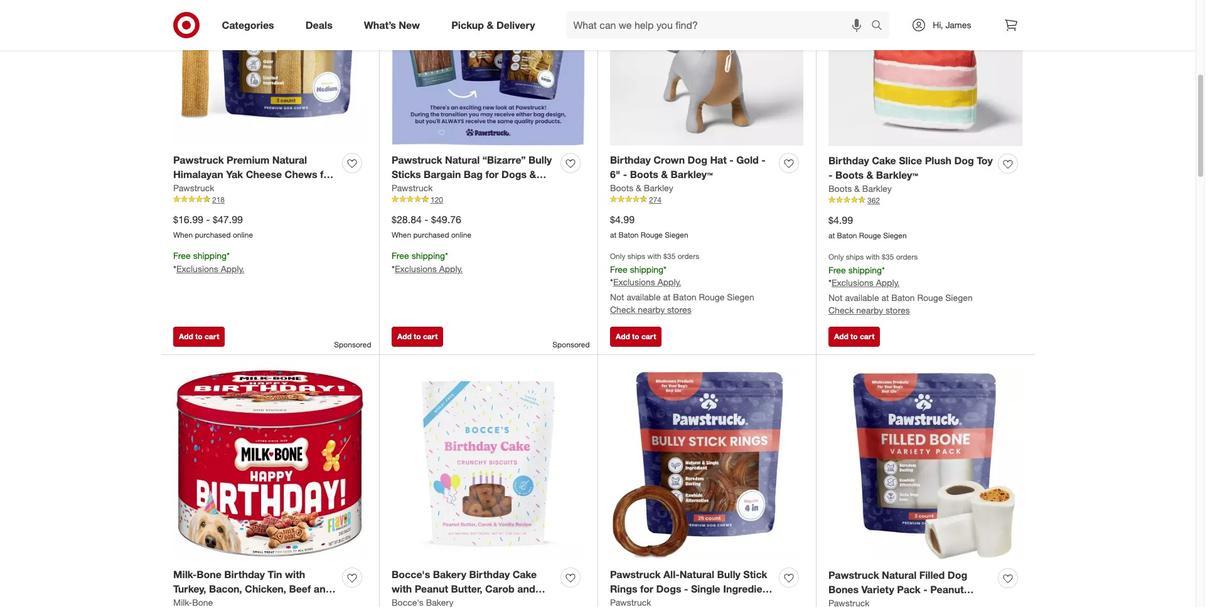Task type: vqa. For each thing, say whether or not it's contained in the screenshot.
rightmost the Pickup
no



Task type: locate. For each thing, give the bounding box(es) containing it.
cake left slice
[[872, 154, 897, 167]]

exclusions
[[176, 264, 218, 275], [395, 264, 437, 275], [613, 277, 655, 288], [832, 278, 874, 289]]

1 horizontal spatial orders
[[897, 253, 918, 262]]

&
[[487, 19, 494, 31], [530, 168, 537, 181], [661, 168, 668, 181], [867, 169, 874, 181], [636, 183, 642, 193], [855, 183, 860, 194]]

siegen
[[665, 230, 689, 240], [884, 231, 907, 240], [727, 292, 755, 303], [946, 293, 973, 304]]

only ships with $35 orders free shipping * * exclusions apply. not available at baton rouge siegen check nearby stores
[[610, 252, 755, 316], [829, 253, 973, 316]]

ships
[[628, 252, 646, 262], [846, 253, 864, 262]]

0 horizontal spatial for
[[486, 168, 499, 181]]

purchased down $49.76
[[414, 230, 449, 240]]

0 horizontal spatial orders
[[678, 252, 700, 262]]

barkley for boots
[[644, 183, 674, 193]]

free shipping * * exclusions apply.
[[173, 251, 244, 275], [392, 251, 463, 275]]

natural up bag
[[445, 154, 480, 166]]

1 horizontal spatial barkley
[[863, 183, 892, 194]]

dogs inside pawstruck all-natural bully stick rings for dogs - single ingredient rawhide free dental chew trea
[[657, 583, 682, 596]]

boots inside birthday crown dog hat - gold - 6" - boots & barkley™
[[630, 168, 659, 181]]

rouge
[[641, 230, 663, 240], [860, 231, 882, 240], [699, 292, 725, 303], [918, 293, 943, 304]]

2 purchased from the left
[[414, 230, 449, 240]]

apply.
[[221, 264, 244, 275], [439, 264, 463, 275], [658, 277, 682, 288], [876, 278, 900, 289]]

boots & barkley link up 362
[[829, 183, 892, 195]]

$4.99 at baton rouge siegen for boots
[[610, 213, 689, 240]]

1 pawstruck link from the left
[[173, 182, 214, 194]]

purchased down $47.99
[[195, 230, 231, 240]]

0 horizontal spatial bully
[[529, 154, 552, 166]]

pawstruck natural "bizarre" bully sticks bargain bag for dogs & puppies - best bulk long lasting low odor chew bones image
[[392, 0, 585, 146], [392, 0, 585, 146]]

add to cart button for birthday cake slice plush dog toy - boots & barkley™
[[829, 327, 881, 347]]

beef
[[289, 583, 311, 596]]

milk-bone birthday tin with turkey, bacon, chicken, beef and sausage flavor dog treats - 36oz link
[[173, 568, 337, 608]]

bully up lasting
[[529, 154, 552, 166]]

1 horizontal spatial check nearby stores button
[[829, 305, 910, 317]]

birthday cake slice plush dog toy - boots & barkley™
[[829, 154, 993, 181]]

categories
[[222, 19, 274, 31]]

& right pickup
[[487, 19, 494, 31]]

1 vertical spatial chew
[[712, 598, 740, 608]]

chew down best
[[441, 197, 468, 209]]

$35 for barkley™
[[882, 253, 894, 262]]

pawstruck all-natural bully stick rings for dogs - single ingredient rawhide free dental chew treats made with 100% real beef image
[[610, 368, 804, 561], [610, 368, 804, 561]]

1 horizontal spatial $35
[[882, 253, 894, 262]]

1 vertical spatial dogs
[[657, 583, 682, 596]]

with down 274 on the right
[[648, 252, 662, 262]]

1 free shipping * * exclusions apply. from the left
[[173, 251, 244, 275]]

bully up ingredient
[[717, 569, 741, 581]]

0 vertical spatial dogs
[[502, 168, 527, 181]]

pawstruck up rings
[[610, 569, 661, 581]]

3 cart from the left
[[642, 332, 656, 342]]

1 horizontal spatial boots & barkley
[[829, 183, 892, 194]]

dog left hat
[[688, 154, 708, 166]]

0 horizontal spatial check
[[610, 305, 636, 316]]

1 vertical spatial cake
[[513, 569, 537, 581]]

online down $47.99
[[233, 230, 253, 240]]

categories link
[[211, 11, 290, 39]]

bargain
[[424, 168, 461, 181]]

& down crown
[[661, 168, 668, 181]]

add to cart
[[179, 332, 219, 342], [398, 332, 438, 342], [616, 332, 656, 342], [835, 332, 875, 342]]

only ships with $35 orders free shipping * * exclusions apply. not available at baton rouge siegen check nearby stores for boots
[[610, 252, 755, 316]]

1 horizontal spatial treats
[[485, 598, 515, 608]]

0 horizontal spatial $4.99 at baton rouge siegen
[[610, 213, 689, 240]]

1 treats from the left
[[272, 598, 301, 608]]

carob
[[485, 583, 515, 596]]

bocce's
[[392, 569, 430, 581]]

birthday up 6"
[[610, 154, 651, 166]]

birthday inside milk-bone birthday tin with turkey, bacon, chicken, beef and sausage flavor dog treats - 36oz
[[224, 569, 265, 581]]

barkley™ down crown
[[671, 168, 713, 181]]

& up lasting
[[530, 168, 537, 181]]

2 add from the left
[[398, 332, 412, 342]]

barkley™ down slice
[[877, 169, 919, 181]]

3 add to cart button from the left
[[610, 327, 662, 347]]

pawstruck natural "bizarre" bully sticks bargain bag for dogs & puppies - best bulk long lasting low odor chew bones
[[392, 154, 552, 209]]

0 horizontal spatial $35
[[664, 252, 676, 262]]

1 purchased from the left
[[195, 230, 231, 240]]

free
[[173, 251, 191, 262], [392, 251, 409, 262], [610, 264, 628, 275], [829, 265, 846, 275], [655, 598, 676, 608]]

0 horizontal spatial online
[[233, 230, 253, 240]]

add to cart for birthday cake slice plush dog toy - boots & barkley™
[[835, 332, 875, 342]]

boots
[[630, 168, 659, 181], [836, 169, 864, 181], [610, 183, 634, 193], [829, 183, 852, 194]]

2 sponsored from the left
[[553, 340, 590, 350]]

dog
[[688, 154, 708, 166], [955, 154, 975, 167], [249, 598, 269, 608], [463, 598, 483, 608]]

2 and from the left
[[518, 583, 536, 596]]

pawstruck link
[[173, 182, 214, 194], [392, 182, 433, 194]]

1 horizontal spatial sponsored
[[553, 340, 590, 350]]

online
[[233, 230, 253, 240], [451, 230, 472, 240]]

with up vanilla
[[392, 583, 412, 596]]

treats down carob
[[485, 598, 515, 608]]

add to cart button
[[173, 327, 225, 347], [392, 327, 444, 347], [610, 327, 662, 347], [829, 327, 881, 347]]

0 horizontal spatial not
[[610, 292, 625, 303]]

boots & barkley link up 274 on the right
[[610, 182, 674, 194]]

dental
[[678, 598, 710, 608]]

pickup
[[452, 19, 484, 31]]

2 online from the left
[[451, 230, 472, 240]]

boots & barkley
[[610, 183, 674, 193], [829, 183, 892, 194]]

bully for &
[[529, 154, 552, 166]]

1 horizontal spatial natural
[[680, 569, 715, 581]]

1 horizontal spatial ships
[[846, 253, 864, 262]]

1 vertical spatial for
[[640, 583, 654, 596]]

2 treats from the left
[[485, 598, 515, 608]]

shipping
[[193, 251, 227, 262], [412, 251, 445, 262], [630, 264, 664, 275], [849, 265, 882, 275]]

1 and from the left
[[314, 583, 332, 596]]

1 horizontal spatial and
[[518, 583, 536, 596]]

cart for birthday cake slice plush dog toy - boots & barkley™
[[860, 332, 875, 342]]

1 horizontal spatial available
[[846, 293, 880, 304]]

1 horizontal spatial check
[[829, 305, 854, 316]]

$47.99
[[213, 213, 243, 226]]

to for birthday cake slice plush dog toy - boots & barkley™
[[851, 332, 858, 342]]

not for 6"
[[610, 292, 625, 303]]

0 horizontal spatial and
[[314, 583, 332, 596]]

0 vertical spatial cake
[[872, 154, 897, 167]]

bag
[[464, 168, 483, 181]]

"bizarre"
[[483, 154, 526, 166]]

0 horizontal spatial available
[[627, 292, 661, 303]]

when down $16.99
[[173, 230, 193, 240]]

boots & barkley for -
[[610, 183, 674, 193]]

1 horizontal spatial $4.99
[[829, 214, 853, 227]]

0 horizontal spatial free shipping * * exclusions apply.
[[173, 251, 244, 275]]

1 horizontal spatial online
[[451, 230, 472, 240]]

-
[[730, 154, 734, 166], [762, 154, 766, 166], [623, 168, 628, 181], [829, 169, 833, 181], [433, 183, 437, 195], [206, 213, 210, 226], [425, 213, 429, 226], [684, 583, 689, 596], [304, 598, 308, 608], [517, 598, 521, 608]]

bocce's bakery birthday cake with peanut butter, carob and vanilla flavors dog treats - 5oz image
[[392, 368, 585, 561], [392, 368, 585, 561]]

362 link
[[829, 195, 1023, 206]]

4 add from the left
[[835, 332, 849, 342]]

boots & barkley up 274 on the right
[[610, 183, 674, 193]]

pawstruck link up 218
[[173, 182, 214, 194]]

birthday inside birthday crown dog hat - gold - 6" - boots & barkley™
[[610, 154, 651, 166]]

1 horizontal spatial purchased
[[414, 230, 449, 240]]

with inside bocce's bakery birthday cake with peanut butter, carob and vanilla flavors dog treats - 5oz
[[392, 583, 412, 596]]

- inside pawstruck natural "bizarre" bully sticks bargain bag for dogs & puppies - best bulk long lasting low odor chew bones
[[433, 183, 437, 195]]

check for 6"
[[610, 305, 636, 316]]

boots & barkley link
[[610, 182, 674, 194], [829, 183, 892, 195]]

0 vertical spatial chew
[[441, 197, 468, 209]]

birthday up 362
[[829, 154, 870, 167]]

1 horizontal spatial chew
[[712, 598, 740, 608]]

free shipping * * exclusions apply. for $47.99
[[173, 251, 244, 275]]

dog left toy
[[955, 154, 975, 167]]

0 horizontal spatial only ships with $35 orders free shipping * * exclusions apply. not available at baton rouge siegen check nearby stores
[[610, 252, 755, 316]]

online inside $16.99 - $47.99 when purchased online
[[233, 230, 253, 240]]

1 horizontal spatial pawstruck link
[[392, 182, 433, 194]]

2 when from the left
[[392, 230, 411, 240]]

natural up single on the bottom right of the page
[[680, 569, 715, 581]]

cake
[[872, 154, 897, 167], [513, 569, 537, 581]]

1 when from the left
[[173, 230, 193, 240]]

1 horizontal spatial free shipping * * exclusions apply.
[[392, 251, 463, 275]]

available for &
[[846, 293, 880, 304]]

1 horizontal spatial nearby
[[857, 305, 884, 316]]

2 cart from the left
[[423, 332, 438, 342]]

cart for pawstruck natural "bizarre" bully sticks bargain bag for dogs & puppies - best bulk long lasting low odor chew bones
[[423, 332, 438, 342]]

chew
[[441, 197, 468, 209], [712, 598, 740, 608]]

birthday up bacon,
[[224, 569, 265, 581]]

1 vertical spatial natural
[[680, 569, 715, 581]]

$16.99
[[173, 213, 203, 226]]

3 add to cart from the left
[[616, 332, 656, 342]]

0 horizontal spatial check nearby stores button
[[610, 304, 692, 317]]

1 horizontal spatial barkley™
[[877, 169, 919, 181]]

birthday cake slice plush dog toy - boots & barkley™ image
[[829, 0, 1023, 147], [829, 0, 1023, 147]]

deals link
[[295, 11, 348, 39]]

1 horizontal spatial bully
[[717, 569, 741, 581]]

exclusions apply. button
[[176, 263, 244, 276], [395, 263, 463, 276], [613, 277, 682, 289], [832, 277, 900, 290]]

stores
[[668, 305, 692, 316], [886, 305, 910, 316]]

& inside birthday cake slice plush dog toy - boots & barkley™
[[867, 169, 874, 181]]

free shipping * * exclusions apply. down "$28.84 - $49.76 when purchased online"
[[392, 251, 463, 275]]

2 add to cart from the left
[[398, 332, 438, 342]]

1 horizontal spatial boots & barkley link
[[829, 183, 892, 195]]

bully inside pawstruck natural "bizarre" bully sticks bargain bag for dogs & puppies - best bulk long lasting low odor chew bones
[[529, 154, 552, 166]]

for
[[486, 168, 499, 181], [640, 583, 654, 596]]

0 horizontal spatial when
[[173, 230, 193, 240]]

& inside pawstruck natural "bizarre" bully sticks bargain bag for dogs & puppies - best bulk long lasting low odor chew bones
[[530, 168, 537, 181]]

3 to from the left
[[632, 332, 640, 342]]

birthday crown dog hat - gold - 6" - boots & barkley™ image
[[610, 0, 804, 146], [610, 0, 804, 146]]

for up rawhide
[[640, 583, 654, 596]]

0 horizontal spatial chew
[[441, 197, 468, 209]]

1 vertical spatial bully
[[717, 569, 741, 581]]

- inside pawstruck all-natural bully stick rings for dogs - single ingredient rawhide free dental chew trea
[[684, 583, 689, 596]]

not
[[610, 292, 625, 303], [829, 293, 843, 304]]

pickup & delivery
[[452, 19, 535, 31]]

2 to from the left
[[414, 332, 421, 342]]

0 vertical spatial bully
[[529, 154, 552, 166]]

0 vertical spatial for
[[486, 168, 499, 181]]

with
[[648, 252, 662, 262], [866, 253, 880, 262], [285, 569, 305, 581], [392, 583, 412, 596]]

0 horizontal spatial cake
[[513, 569, 537, 581]]

crown
[[654, 154, 685, 166]]

dogs down all-
[[657, 583, 682, 596]]

when down $28.84
[[392, 230, 411, 240]]

4 cart from the left
[[860, 332, 875, 342]]

when for $28.84 - $49.76
[[392, 230, 411, 240]]

1 horizontal spatial dogs
[[657, 583, 682, 596]]

when inside $16.99 - $47.99 when purchased online
[[173, 230, 193, 240]]

milk-
[[173, 569, 197, 581]]

only
[[610, 252, 626, 262], [829, 253, 844, 262]]

0 horizontal spatial treats
[[272, 598, 301, 608]]

$4.99 at baton rouge siegen down 362
[[829, 214, 907, 240]]

2 pawstruck link from the left
[[392, 182, 433, 194]]

hat
[[711, 154, 727, 166]]

cake inside birthday cake slice plush dog toy - boots & barkley™
[[872, 154, 897, 167]]

dogs down "bizarre"
[[502, 168, 527, 181]]

for up "long"
[[486, 168, 499, 181]]

0 horizontal spatial stores
[[668, 305, 692, 316]]

cake inside bocce's bakery birthday cake with peanut butter, carob and vanilla flavors dog treats - 5oz
[[513, 569, 537, 581]]

$4.99 at baton rouge siegen down 274 on the right
[[610, 213, 689, 240]]

check
[[610, 305, 636, 316], [829, 305, 854, 316]]

1 horizontal spatial stores
[[886, 305, 910, 316]]

birthday inside bocce's bakery birthday cake with peanut butter, carob and vanilla flavors dog treats - 5oz
[[469, 569, 510, 581]]

2 free shipping * * exclusions apply. from the left
[[392, 251, 463, 275]]

0 horizontal spatial only
[[610, 252, 626, 262]]

online for $28.84 - $49.76
[[451, 230, 472, 240]]

barkley up 362
[[863, 183, 892, 194]]

barkley up 274 on the right
[[644, 183, 674, 193]]

2 add to cart button from the left
[[392, 327, 444, 347]]

dogs inside pawstruck natural "bizarre" bully sticks bargain bag for dogs & puppies - best bulk long lasting low odor chew bones
[[502, 168, 527, 181]]

dog inside bocce's bakery birthday cake with peanut butter, carob and vanilla flavors dog treats - 5oz
[[463, 598, 483, 608]]

pawstruck link down sticks
[[392, 182, 433, 194]]

& down birthday cake slice plush dog toy - boots & barkley™ link
[[855, 183, 860, 194]]

0 horizontal spatial nearby
[[638, 305, 665, 316]]

0 horizontal spatial boots & barkley
[[610, 183, 674, 193]]

pawstruck premium natural himalayan yak cheese chews for dogs - tough long-lasting treat for aggressive chewers - odorless limited ingredient image
[[173, 0, 367, 146], [173, 0, 367, 146]]

boots & barkley link for &
[[829, 183, 892, 195]]

treats
[[272, 598, 301, 608], [485, 598, 515, 608]]

online down $49.76
[[451, 230, 472, 240]]

120
[[431, 195, 443, 205]]

and up the 5oz on the left bottom of page
[[518, 583, 536, 596]]

4 add to cart from the left
[[835, 332, 875, 342]]

pawstruck link for $28.84
[[392, 182, 433, 194]]

stores for boots
[[668, 305, 692, 316]]

purchased inside $16.99 - $47.99 when purchased online
[[195, 230, 231, 240]]

0 horizontal spatial ships
[[628, 252, 646, 262]]

1 horizontal spatial not
[[829, 293, 843, 304]]

0 vertical spatial natural
[[445, 154, 480, 166]]

treats inside milk-bone birthday tin with turkey, bacon, chicken, beef and sausage flavor dog treats - 36oz
[[272, 598, 301, 608]]

boots & barkley up 362
[[829, 183, 892, 194]]

purchased inside "$28.84 - $49.76 when purchased online"
[[414, 230, 449, 240]]

0 horizontal spatial barkley™
[[671, 168, 713, 181]]

available
[[627, 292, 661, 303], [846, 293, 880, 304]]

pawstruck natural filled dog bones variety pack - peanut butter, cheese & bacon, beef flavors - made in usa long lasting stuffed femur treat for aggressive chewers - pack of 3 image
[[829, 368, 1023, 562], [829, 368, 1023, 562]]

pawstruck all-natural bully stick rings for dogs - single ingredient rawhide free dental chew trea
[[610, 569, 772, 608]]

bully
[[529, 154, 552, 166], [717, 569, 741, 581]]

chew down single on the bottom right of the page
[[712, 598, 740, 608]]

3 add from the left
[[616, 332, 630, 342]]

when inside "$28.84 - $49.76 when purchased online"
[[392, 230, 411, 240]]

tin
[[268, 569, 282, 581]]

barkley™ inside birthday crown dog hat - gold - 6" - boots & barkley™
[[671, 168, 713, 181]]

1 horizontal spatial only
[[829, 253, 844, 262]]

4 add to cart button from the left
[[829, 327, 881, 347]]

check nearby stores button
[[610, 304, 692, 317], [829, 305, 910, 317]]

pawstruck up sticks
[[392, 154, 443, 166]]

turkey,
[[173, 583, 206, 596]]

check nearby stores button for barkley™
[[829, 305, 910, 317]]

What can we help you find? suggestions appear below search field
[[566, 11, 875, 39]]

0 horizontal spatial barkley
[[644, 183, 674, 193]]

sponsored
[[334, 340, 371, 350], [553, 340, 590, 350]]

1 horizontal spatial cake
[[872, 154, 897, 167]]

$35
[[664, 252, 676, 262], [882, 253, 894, 262]]

1 horizontal spatial when
[[392, 230, 411, 240]]

1 horizontal spatial only ships with $35 orders free shipping * * exclusions apply. not available at baton rouge siegen check nearby stores
[[829, 253, 973, 316]]

milk-bone birthday tin with turkey, bacon, chicken, beef and sausage flavor dog treats - 36oz image
[[173, 368, 367, 561], [173, 368, 367, 561]]

dog inside birthday crown dog hat - gold - 6" - boots & barkley™
[[688, 154, 708, 166]]

1 horizontal spatial $4.99 at baton rouge siegen
[[829, 214, 907, 240]]

bacon,
[[209, 583, 242, 596]]

1 online from the left
[[233, 230, 253, 240]]

0 horizontal spatial boots & barkley link
[[610, 182, 674, 194]]

& inside birthday crown dog hat - gold - 6" - boots & barkley™
[[661, 168, 668, 181]]

to
[[195, 332, 203, 342], [414, 332, 421, 342], [632, 332, 640, 342], [851, 332, 858, 342]]

nearby
[[638, 305, 665, 316], [857, 305, 884, 316]]

with up beef
[[285, 569, 305, 581]]

4 to from the left
[[851, 332, 858, 342]]

and
[[314, 583, 332, 596], [518, 583, 536, 596]]

delivery
[[497, 19, 535, 31]]

add to cart button for birthday crown dog hat - gold - 6" - boots & barkley™
[[610, 327, 662, 347]]

and up 36oz
[[314, 583, 332, 596]]

cake up the 5oz on the left bottom of page
[[513, 569, 537, 581]]

1 horizontal spatial for
[[640, 583, 654, 596]]

& up 362
[[867, 169, 874, 181]]

online inside "$28.84 - $49.76 when purchased online"
[[451, 230, 472, 240]]

birthday up carob
[[469, 569, 510, 581]]

treats down beef
[[272, 598, 301, 608]]

purchased for $47.99
[[195, 230, 231, 240]]

0 horizontal spatial $4.99
[[610, 213, 635, 226]]

1 sponsored from the left
[[334, 340, 371, 350]]

0 horizontal spatial purchased
[[195, 230, 231, 240]]

free shipping * * exclusions apply. down $16.99 - $47.99 when purchased online
[[173, 251, 244, 275]]

dog down the chicken,
[[249, 598, 269, 608]]

- inside bocce's bakery birthday cake with peanut butter, carob and vanilla flavors dog treats - 5oz
[[517, 598, 521, 608]]

bocce's bakery birthday cake with peanut butter, carob and vanilla flavors dog treats - 5oz
[[392, 569, 541, 608]]

dog down butter,
[[463, 598, 483, 608]]

0 horizontal spatial dogs
[[502, 168, 527, 181]]

0 horizontal spatial natural
[[445, 154, 480, 166]]

1 cart from the left
[[205, 332, 219, 342]]

gold
[[737, 154, 759, 166]]

0 horizontal spatial sponsored
[[334, 340, 371, 350]]

orders down 362 link on the right of page
[[897, 253, 918, 262]]

orders down 274 link
[[678, 252, 700, 262]]

bully inside pawstruck all-natural bully stick rings for dogs - single ingredient rawhide free dental chew trea
[[717, 569, 741, 581]]

purchased
[[195, 230, 231, 240], [414, 230, 449, 240]]

& down birthday crown dog hat - gold - 6" - boots & barkley™
[[636, 183, 642, 193]]

$4.99 at baton rouge siegen for barkley™
[[829, 214, 907, 240]]

0 horizontal spatial pawstruck link
[[173, 182, 214, 194]]

with inside milk-bone birthday tin with turkey, bacon, chicken, beef and sausage flavor dog treats - 36oz
[[285, 569, 305, 581]]

baton
[[619, 230, 639, 240], [837, 231, 858, 240], [673, 292, 697, 303], [892, 293, 915, 304]]



Task type: describe. For each thing, give the bounding box(es) containing it.
362
[[868, 196, 880, 205]]

$49.76
[[431, 213, 462, 226]]

toy
[[977, 154, 993, 167]]

pawstruck all-natural bully stick rings for dogs - single ingredient rawhide free dental chew trea link
[[610, 568, 774, 608]]

- inside "$28.84 - $49.76 when purchased online"
[[425, 213, 429, 226]]

birthday crown dog hat - gold - 6" - boots & barkley™
[[610, 154, 766, 181]]

pickup & delivery link
[[441, 11, 551, 39]]

36oz
[[311, 598, 333, 608]]

only for 6"
[[610, 252, 626, 262]]

deals
[[306, 19, 333, 31]]

$28.84
[[392, 213, 422, 226]]

5oz
[[524, 598, 541, 608]]

best
[[440, 183, 462, 195]]

$28.84 - $49.76 when purchased online
[[392, 213, 472, 240]]

nearby for boots
[[638, 305, 665, 316]]

274 link
[[610, 194, 804, 205]]

for inside pawstruck natural "bizarre" bully sticks bargain bag for dogs & puppies - best bulk long lasting low odor chew bones
[[486, 168, 499, 181]]

pawstruck down sticks
[[392, 183, 433, 193]]

ships for -
[[628, 252, 646, 262]]

check for boots
[[829, 305, 854, 316]]

milk-bone birthday tin with turkey, bacon, chicken, beef and sausage flavor dog treats - 36oz
[[173, 569, 333, 608]]

and inside milk-bone birthday tin with turkey, bacon, chicken, beef and sausage flavor dog treats - 36oz
[[314, 583, 332, 596]]

flavor
[[217, 598, 247, 608]]

treats inside bocce's bakery birthday cake with peanut butter, carob and vanilla flavors dog treats - 5oz
[[485, 598, 515, 608]]

bulk
[[464, 183, 486, 195]]

add to cart for pawstruck natural "bizarre" bully sticks bargain bag for dogs & puppies - best bulk long lasting low odor chew bones
[[398, 332, 438, 342]]

cart for birthday crown dog hat - gold - 6" - boots & barkley™
[[642, 332, 656, 342]]

natural inside pawstruck natural "bizarre" bully sticks bargain bag for dogs & puppies - best bulk long lasting low odor chew bones
[[445, 154, 480, 166]]

chicken,
[[245, 583, 286, 596]]

1 add from the left
[[179, 332, 193, 342]]

bone
[[197, 569, 222, 581]]

bones
[[471, 197, 501, 209]]

purchased for $49.76
[[414, 230, 449, 240]]

add for birthday cake slice plush dog toy - boots & barkley™
[[835, 332, 849, 342]]

odor
[[415, 197, 438, 209]]

long
[[489, 183, 512, 195]]

pawstruck natural "bizarre" bully sticks bargain bag for dogs & puppies - best bulk long lasting low odor chew bones link
[[392, 153, 556, 209]]

single
[[691, 583, 721, 596]]

barkley™ inside birthday cake slice plush dog toy - boots & barkley™
[[877, 169, 919, 181]]

for inside pawstruck all-natural bully stick rings for dogs - single ingredient rawhide free dental chew trea
[[640, 583, 654, 596]]

only for boots
[[829, 253, 844, 262]]

1 add to cart from the left
[[179, 332, 219, 342]]

1 add to cart button from the left
[[173, 327, 225, 347]]

search button
[[866, 11, 896, 41]]

search
[[866, 20, 896, 32]]

birthday cake slice plush dog toy - boots & barkley™ link
[[829, 154, 993, 183]]

free shipping * * exclusions apply. for $49.76
[[392, 251, 463, 275]]

- inside birthday cake slice plush dog toy - boots & barkley™
[[829, 169, 833, 181]]

orders for boots
[[678, 252, 700, 262]]

chew inside pawstruck all-natural bully stick rings for dogs - single ingredient rawhide free dental chew trea
[[712, 598, 740, 608]]

hi,
[[933, 19, 944, 30]]

bully for single
[[717, 569, 741, 581]]

bocce's bakery birthday cake with peanut butter, carob and vanilla flavors dog treats - 5oz link
[[392, 568, 556, 608]]

james
[[946, 19, 972, 30]]

when for $16.99 - $47.99
[[173, 230, 193, 240]]

orders for barkley™
[[897, 253, 918, 262]]

lasting
[[515, 183, 550, 195]]

boots & barkley for &
[[829, 183, 892, 194]]

slice
[[899, 154, 923, 167]]

barkley for barkley™
[[863, 183, 892, 194]]

$4.99 for 6"
[[610, 213, 635, 226]]

stick
[[744, 569, 768, 581]]

what's new
[[364, 19, 420, 31]]

natural inside pawstruck all-natural bully stick rings for dogs - single ingredient rawhide free dental chew trea
[[680, 569, 715, 581]]

sticks
[[392, 168, 421, 181]]

with down 362
[[866, 253, 880, 262]]

1 to from the left
[[195, 332, 203, 342]]

rings
[[610, 583, 638, 596]]

add for pawstruck natural "bizarre" bully sticks bargain bag for dogs & puppies - best bulk long lasting low odor chew bones
[[398, 332, 412, 342]]

check nearby stores button for boots
[[610, 304, 692, 317]]

and inside bocce's bakery birthday cake with peanut butter, carob and vanilla flavors dog treats - 5oz
[[518, 583, 536, 596]]

to for pawstruck natural "bizarre" bully sticks bargain bag for dogs & puppies - best bulk long lasting low odor chew bones
[[414, 332, 421, 342]]

120 link
[[392, 194, 585, 205]]

ships for &
[[846, 253, 864, 262]]

sausage
[[173, 598, 215, 608]]

what's
[[364, 19, 396, 31]]

218 link
[[173, 194, 367, 205]]

to for birthday crown dog hat - gold - 6" - boots & barkley™
[[632, 332, 640, 342]]

sponsored for $47.99
[[334, 340, 371, 350]]

274
[[649, 195, 662, 205]]

nearby for barkley™
[[857, 305, 884, 316]]

boots & barkley link for -
[[610, 182, 674, 194]]

peanut
[[415, 583, 448, 596]]

218
[[212, 195, 225, 205]]

dog inside milk-bone birthday tin with turkey, bacon, chicken, beef and sausage flavor dog treats - 36oz
[[249, 598, 269, 608]]

online for $16.99 - $47.99
[[233, 230, 253, 240]]

vanilla
[[392, 598, 423, 608]]

hi, james
[[933, 19, 972, 30]]

flavors
[[425, 598, 460, 608]]

not for boots
[[829, 293, 843, 304]]

puppies
[[392, 183, 430, 195]]

$35 for boots
[[664, 252, 676, 262]]

plush
[[925, 154, 952, 167]]

birthday inside birthday cake slice plush dog toy - boots & barkley™
[[829, 154, 870, 167]]

$16.99 - $47.99 when purchased online
[[173, 213, 253, 240]]

stores for barkley™
[[886, 305, 910, 316]]

- inside $16.99 - $47.99 when purchased online
[[206, 213, 210, 226]]

low
[[392, 197, 412, 209]]

add to cart button for pawstruck natural "bizarre" bully sticks bargain bag for dogs & puppies - best bulk long lasting low odor chew bones
[[392, 327, 444, 347]]

$4.99 for boots
[[829, 214, 853, 227]]

pawstruck inside pawstruck natural "bizarre" bully sticks bargain bag for dogs & puppies - best bulk long lasting low odor chew bones
[[392, 154, 443, 166]]

rawhide
[[610, 598, 652, 608]]

add for birthday crown dog hat - gold - 6" - boots & barkley™
[[616, 332, 630, 342]]

pawstruck inside pawstruck all-natural bully stick rings for dogs - single ingredient rawhide free dental chew trea
[[610, 569, 661, 581]]

available for -
[[627, 292, 661, 303]]

birthday crown dog hat - gold - 6" - boots & barkley™ link
[[610, 153, 774, 182]]

butter,
[[451, 583, 483, 596]]

pawstruck link for $16.99
[[173, 182, 214, 194]]

- inside milk-bone birthday tin with turkey, bacon, chicken, beef and sausage flavor dog treats - 36oz
[[304, 598, 308, 608]]

all-
[[664, 569, 680, 581]]

6"
[[610, 168, 621, 181]]

free inside pawstruck all-natural bully stick rings for dogs - single ingredient rawhide free dental chew trea
[[655, 598, 676, 608]]

boots inside birthday cake slice plush dog toy - boots & barkley™
[[836, 169, 864, 181]]

new
[[399, 19, 420, 31]]

dog inside birthday cake slice plush dog toy - boots & barkley™
[[955, 154, 975, 167]]

pawstruck up 218
[[173, 183, 214, 193]]

what's new link
[[353, 11, 436, 39]]

only ships with $35 orders free shipping * * exclusions apply. not available at baton rouge siegen check nearby stores for barkley™
[[829, 253, 973, 316]]

bakery
[[433, 569, 467, 581]]

chew inside pawstruck natural "bizarre" bully sticks bargain bag for dogs & puppies - best bulk long lasting low odor chew bones
[[441, 197, 468, 209]]

sponsored for $49.76
[[553, 340, 590, 350]]

add to cart for birthday crown dog hat - gold - 6" - boots & barkley™
[[616, 332, 656, 342]]

ingredient
[[724, 583, 772, 596]]



